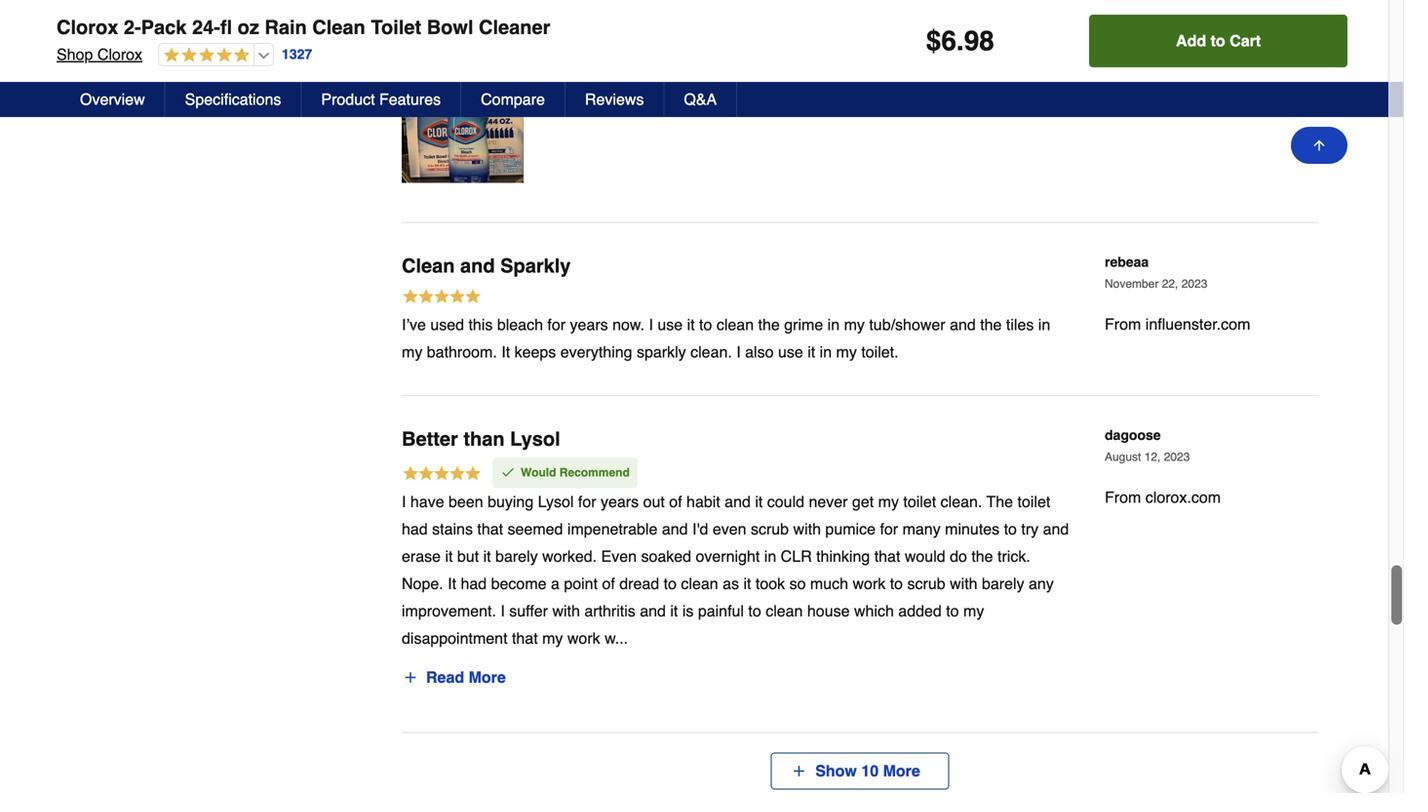 Task type: vqa. For each thing, say whether or not it's contained in the screenshot.
Appliances
no



Task type: locate. For each thing, give the bounding box(es) containing it.
1 vertical spatial clean
[[402, 255, 455, 277]]

more down disappointment
[[469, 668, 506, 687]]

of right "out"
[[670, 493, 683, 511]]

it
[[502, 343, 510, 361], [448, 575, 457, 593]]

that down buying
[[477, 520, 504, 538]]

fl
[[220, 16, 232, 39]]

i've
[[402, 316, 426, 334]]

and right try
[[1044, 520, 1070, 538]]

24-
[[192, 16, 220, 39]]

1 horizontal spatial of
[[670, 493, 683, 511]]

5 stars image for clean
[[402, 287, 482, 308]]

any
[[1029, 575, 1055, 593]]

1 horizontal spatial toilet
[[1018, 493, 1051, 511]]

for left many
[[880, 520, 899, 538]]

1 vertical spatial barely
[[982, 575, 1025, 593]]

2 5 stars image from the top
[[402, 465, 482, 486]]

use down grime
[[779, 343, 804, 361]]

to inside add to cart button
[[1211, 32, 1226, 50]]

2 vertical spatial more
[[884, 762, 921, 780]]

0 vertical spatial read more
[[426, 17, 506, 35]]

add to cart button
[[1090, 15, 1348, 67]]

to right now.
[[700, 316, 713, 334]]

5 stars image up have
[[402, 465, 482, 486]]

more for second read more button
[[469, 668, 506, 687]]

2 horizontal spatial that
[[875, 548, 901, 566]]

this
[[469, 316, 493, 334]]

could
[[768, 493, 805, 511]]

0 vertical spatial with
[[794, 520, 821, 538]]

1 horizontal spatial with
[[794, 520, 821, 538]]

1 vertical spatial read more
[[426, 668, 506, 687]]

to right add
[[1211, 32, 1226, 50]]

2 read more from the top
[[426, 668, 506, 687]]

5 stars image
[[402, 287, 482, 308], [402, 465, 482, 486]]

the
[[987, 493, 1014, 511]]

2 vertical spatial that
[[512, 629, 538, 648]]

read down disappointment
[[426, 668, 465, 687]]

0 vertical spatial work
[[853, 575, 886, 593]]

0 vertical spatial barely
[[496, 548, 538, 566]]

plus image down disappointment
[[403, 670, 419, 686]]

1 vertical spatial had
[[461, 575, 487, 593]]

1 vertical spatial it
[[448, 575, 457, 593]]

read more button down disappointment
[[402, 662, 507, 693]]

0 vertical spatial plus image
[[403, 18, 419, 34]]

0 vertical spatial years
[[570, 316, 608, 334]]

read more button
[[402, 10, 507, 41], [402, 662, 507, 693]]

it down grime
[[808, 343, 816, 361]]

the right do
[[972, 548, 994, 566]]

2023 right 12, at the bottom right of the page
[[1165, 450, 1191, 464]]

0 vertical spatial read more button
[[402, 10, 507, 41]]

the
[[759, 316, 780, 334], [981, 316, 1002, 334], [972, 548, 994, 566]]

1 vertical spatial for
[[578, 493, 597, 511]]

my down suffer
[[543, 629, 563, 648]]

toilet
[[371, 16, 422, 39]]

scrub down would
[[908, 575, 946, 593]]

shop clorox
[[57, 45, 142, 63]]

clean down so
[[766, 602, 803, 620]]

0 horizontal spatial with
[[553, 602, 580, 620]]

0 vertical spatial scrub
[[751, 520, 789, 538]]

minutes
[[946, 520, 1000, 538]]

sparkly
[[501, 255, 571, 277]]

seemed
[[508, 520, 563, 538]]

0 vertical spatial 5 stars image
[[402, 287, 482, 308]]

show
[[816, 762, 857, 780]]

never
[[809, 493, 848, 511]]

0 vertical spatial clean.
[[691, 343, 733, 361]]

0 vertical spatial 2023
[[1182, 277, 1208, 291]]

0 horizontal spatial use
[[658, 316, 683, 334]]

with
[[794, 520, 821, 538], [950, 575, 978, 593], [553, 602, 580, 620]]

clean right rain
[[312, 16, 366, 39]]

plus image
[[792, 764, 807, 779]]

checkmark image
[[501, 465, 516, 480]]

compare
[[481, 90, 545, 108]]

0 vertical spatial it
[[502, 343, 510, 361]]

to left try
[[1005, 520, 1018, 538]]

1 vertical spatial of
[[602, 575, 615, 593]]

rebeaa
[[1105, 254, 1149, 270]]

2023 inside rebeaa november 22, 2023
[[1182, 277, 1208, 291]]

of up arthritis
[[602, 575, 615, 593]]

0 vertical spatial of
[[670, 493, 683, 511]]

with down a
[[553, 602, 580, 620]]

everything
[[561, 343, 633, 361]]

arrow up image
[[1312, 138, 1328, 153]]

would
[[521, 466, 557, 480]]

toilet up try
[[1018, 493, 1051, 511]]

much
[[811, 575, 849, 593]]

with down do
[[950, 575, 978, 593]]

clean up also
[[717, 316, 754, 334]]

1 vertical spatial clean.
[[941, 493, 983, 511]]

q&a button
[[665, 82, 738, 117]]

had up the erase at bottom left
[[402, 520, 428, 538]]

add to cart
[[1177, 32, 1262, 50]]

soaked
[[641, 548, 692, 566]]

i left have
[[402, 493, 406, 511]]

read more for second plus icon from the bottom of the page
[[426, 17, 506, 35]]

barely up become
[[496, 548, 538, 566]]

read more right toilet
[[426, 17, 506, 35]]

clean. left also
[[691, 343, 733, 361]]

0 vertical spatial clean
[[717, 316, 754, 334]]

dagoose
[[1105, 427, 1162, 443]]

1 toilet from the left
[[904, 493, 937, 511]]

1 vertical spatial clorox
[[97, 45, 142, 63]]

1 vertical spatial read
[[426, 668, 465, 687]]

more up compare
[[469, 17, 506, 35]]

2 vertical spatial clean
[[766, 602, 803, 620]]

5 stars image up used
[[402, 287, 482, 308]]

0 horizontal spatial of
[[602, 575, 615, 593]]

1 horizontal spatial clean.
[[941, 493, 983, 511]]

house
[[808, 602, 850, 620]]

years up everything
[[570, 316, 608, 334]]

use
[[658, 316, 683, 334], [779, 343, 804, 361]]

and down dread
[[640, 602, 666, 620]]

clean.
[[691, 343, 733, 361], [941, 493, 983, 511]]

plus image left bowl
[[403, 18, 419, 34]]

1 vertical spatial more
[[469, 668, 506, 687]]

work left w...
[[568, 629, 601, 648]]

2 from from the top
[[1105, 488, 1142, 506]]

cart
[[1230, 32, 1262, 50]]

and left sparkly
[[461, 255, 495, 277]]

0 vertical spatial had
[[402, 520, 428, 538]]

1 horizontal spatial it
[[502, 343, 510, 361]]

i
[[649, 316, 654, 334], [737, 343, 741, 361], [402, 493, 406, 511], [501, 602, 505, 620]]

for down recommend
[[578, 493, 597, 511]]

better
[[402, 428, 458, 450]]

2 read from the top
[[426, 668, 465, 687]]

2 horizontal spatial with
[[950, 575, 978, 593]]

read right toilet
[[426, 17, 465, 35]]

0 horizontal spatial for
[[548, 316, 566, 334]]

1 vertical spatial from
[[1105, 488, 1142, 506]]

in right grime
[[828, 316, 840, 334]]

0 horizontal spatial clean.
[[691, 343, 733, 361]]

it left but
[[445, 548, 453, 566]]

clean up is
[[681, 575, 719, 593]]

clean
[[312, 16, 366, 39], [402, 255, 455, 277]]

that left would
[[875, 548, 901, 566]]

clorox down the 2-
[[97, 45, 142, 63]]

1 vertical spatial work
[[568, 629, 601, 648]]

.
[[957, 25, 965, 57]]

0 vertical spatial that
[[477, 520, 504, 538]]

0 horizontal spatial barely
[[496, 548, 538, 566]]

0 vertical spatial more
[[469, 17, 506, 35]]

in
[[828, 316, 840, 334], [1039, 316, 1051, 334], [820, 343, 832, 361], [765, 548, 777, 566]]

0 vertical spatial use
[[658, 316, 683, 334]]

august
[[1105, 450, 1142, 464]]

0 horizontal spatial clean
[[312, 16, 366, 39]]

lysol inside 'i have been buying lysol for years out of habit and it could never get my toilet clean. the toilet had stains that seemed impenetrable and i'd even scrub with pumice for many minutes to try and erase it but it barely worked. even soaked overnight in clr thinking that would do the trick. nope. it had become a point of dread to clean as it took so much work to scrub with barely any improvement. i suffer with arthritis and it is painful to clean house which added to my disappointment that my work w...'
[[538, 493, 574, 511]]

to
[[1211, 32, 1226, 50], [700, 316, 713, 334], [1005, 520, 1018, 538], [664, 575, 677, 593], [891, 575, 904, 593], [749, 602, 762, 620], [947, 602, 960, 620]]

used
[[431, 316, 464, 334]]

and right tub/shower
[[950, 316, 976, 334]]

took
[[756, 575, 786, 593]]

0 horizontal spatial it
[[448, 575, 457, 593]]

1 vertical spatial that
[[875, 548, 901, 566]]

and
[[461, 255, 495, 277], [950, 316, 976, 334], [725, 493, 751, 511], [662, 520, 688, 538], [1044, 520, 1070, 538], [640, 602, 666, 620]]

in left clr
[[765, 548, 777, 566]]

use up sparkly
[[658, 316, 683, 334]]

clorox up shop clorox
[[57, 16, 118, 39]]

try
[[1022, 520, 1039, 538]]

my
[[845, 316, 865, 334], [402, 343, 423, 361], [837, 343, 857, 361], [879, 493, 900, 511], [964, 602, 985, 620], [543, 629, 563, 648]]

read
[[426, 17, 465, 35], [426, 668, 465, 687]]

barely
[[496, 548, 538, 566], [982, 575, 1025, 593]]

bleach
[[497, 316, 543, 334]]

1 vertical spatial lysol
[[538, 493, 574, 511]]

erase
[[402, 548, 441, 566]]

1 vertical spatial 5 stars image
[[402, 465, 482, 486]]

read more down disappointment
[[426, 668, 506, 687]]

clean up i've on the left top of page
[[402, 255, 455, 277]]

more
[[469, 17, 506, 35], [469, 668, 506, 687], [884, 762, 921, 780]]

with up clr
[[794, 520, 821, 538]]

plus image
[[403, 18, 419, 34], [403, 670, 419, 686]]

in inside 'i have been buying lysol for years out of habit and it could never get my toilet clean. the toilet had stains that seemed impenetrable and i'd even scrub with pumice for many minutes to try and erase it but it barely worked. even soaked overnight in clr thinking that would do the trick. nope. it had become a point of dread to clean as it took so much work to scrub with barely any improvement. i suffer with arthritis and it is painful to clean house which added to my disappointment that my work w...'
[[765, 548, 777, 566]]

now.
[[613, 316, 645, 334]]

clorox.com
[[1146, 488, 1222, 506]]

that down suffer
[[512, 629, 538, 648]]

overview button
[[60, 82, 166, 117]]

https://photos us.bazaarvoice.com/photo/2/cghvdg86y2xvcm94ynjhbmq/51b1d0ae 76a9 5f2c b918 a431f789be6b image
[[402, 61, 524, 183]]

1 5 stars image from the top
[[402, 287, 482, 308]]

for up keeps
[[548, 316, 566, 334]]

0 horizontal spatial scrub
[[751, 520, 789, 538]]

from down the august
[[1105, 488, 1142, 506]]

clean inside i've used this bleach for years now. i use it to clean the grime in my tub/shower and the tiles in my bathroom. it keeps everything sparkly clean. i also use it in my toilet.
[[717, 316, 754, 334]]

bathroom.
[[427, 343, 497, 361]]

it inside 'i have been buying lysol for years out of habit and it could never get my toilet clean. the toilet had stains that seemed impenetrable and i'd even scrub with pumice for many minutes to try and erase it but it barely worked. even soaked overnight in clr thinking that would do the trick. nope. it had become a point of dread to clean as it took so much work to scrub with barely any improvement. i suffer with arthritis and it is painful to clean house which added to my disappointment that my work w...'
[[448, 575, 457, 593]]

lysol down would
[[538, 493, 574, 511]]

would recommend
[[521, 466, 630, 480]]

0 horizontal spatial toilet
[[904, 493, 937, 511]]

1 vertical spatial scrub
[[908, 575, 946, 593]]

1 vertical spatial years
[[601, 493, 639, 511]]

1 vertical spatial use
[[779, 343, 804, 361]]

1 vertical spatial read more button
[[402, 662, 507, 693]]

work up which at bottom
[[853, 575, 886, 593]]

it up improvement.
[[448, 575, 457, 593]]

0 vertical spatial read
[[426, 17, 465, 35]]

0 vertical spatial for
[[548, 316, 566, 334]]

barely down the trick.
[[982, 575, 1025, 593]]

work
[[853, 575, 886, 593], [568, 629, 601, 648]]

scrub down 'could' on the right
[[751, 520, 789, 538]]

1 horizontal spatial barely
[[982, 575, 1025, 593]]

2 vertical spatial for
[[880, 520, 899, 538]]

5 stars image for better
[[402, 465, 482, 486]]

from for better than lysol
[[1105, 488, 1142, 506]]

i left suffer
[[501, 602, 505, 620]]

in down grime
[[820, 343, 832, 361]]

2023 right 22,
[[1182, 277, 1208, 291]]

compare button
[[462, 82, 566, 117]]

toilet up many
[[904, 493, 937, 511]]

1 read from the top
[[426, 17, 465, 35]]

clean. inside i've used this bleach for years now. i use it to clean the grime in my tub/shower and the tiles in my bathroom. it keeps everything sparkly clean. i also use it in my toilet.
[[691, 343, 733, 361]]

read more button up 'features'
[[402, 10, 507, 41]]

from
[[1105, 315, 1142, 333], [1105, 488, 1142, 506]]

1 vertical spatial plus image
[[403, 670, 419, 686]]

improvement.
[[402, 602, 497, 620]]

1 from from the top
[[1105, 315, 1142, 333]]

i'd
[[693, 520, 709, 538]]

2023 inside dagoose august 12, 2023
[[1165, 450, 1191, 464]]

overnight
[[696, 548, 760, 566]]

lysol up would
[[510, 428, 561, 450]]

2 toilet from the left
[[1018, 493, 1051, 511]]

1 vertical spatial 2023
[[1165, 450, 1191, 464]]

read for 2nd plus icon from the top
[[426, 668, 465, 687]]

also
[[746, 343, 774, 361]]

0 vertical spatial clorox
[[57, 16, 118, 39]]

0 vertical spatial from
[[1105, 315, 1142, 333]]

it left keeps
[[502, 343, 510, 361]]

more right 10
[[884, 762, 921, 780]]

had down but
[[461, 575, 487, 593]]

1 vertical spatial with
[[950, 575, 978, 593]]

2-
[[124, 16, 141, 39]]

it left is
[[671, 602, 678, 620]]

it right now.
[[687, 316, 695, 334]]

1 read more from the top
[[426, 17, 506, 35]]

scrub
[[751, 520, 789, 538], [908, 575, 946, 593]]

from down november
[[1105, 315, 1142, 333]]

years up impenetrable
[[601, 493, 639, 511]]

98
[[965, 25, 995, 57]]

that
[[477, 520, 504, 538], [875, 548, 901, 566], [512, 629, 538, 648]]

years inside 'i have been buying lysol for years out of habit and it could never get my toilet clean. the toilet had stains that seemed impenetrable and i'd even scrub with pumice for many minutes to try and erase it but it barely worked. even soaked overnight in clr thinking that would do the trick. nope. it had become a point of dread to clean as it took so much work to scrub with barely any improvement. i suffer with arthritis and it is painful to clean house which added to my disappointment that my work w...'
[[601, 493, 639, 511]]

suffer
[[510, 602, 548, 620]]

read for second plus icon from the bottom of the page
[[426, 17, 465, 35]]

do
[[950, 548, 968, 566]]

my right the "get"
[[879, 493, 900, 511]]

0 horizontal spatial had
[[402, 520, 428, 538]]

clean. up minutes
[[941, 493, 983, 511]]

been
[[449, 493, 484, 511]]



Task type: describe. For each thing, give the bounding box(es) containing it.
and left 'i'd'
[[662, 520, 688, 538]]

dread
[[620, 575, 660, 593]]

overview
[[80, 90, 145, 108]]

from for clean and sparkly
[[1105, 315, 1142, 333]]

trick.
[[998, 548, 1031, 566]]

6
[[942, 25, 957, 57]]

i've used this bleach for years now. i use it to clean the grime in my tub/shower and the tiles in my bathroom. it keeps everything sparkly clean. i also use it in my toilet.
[[402, 316, 1051, 361]]

pack
[[141, 16, 187, 39]]

my down i've on the left top of page
[[402, 343, 423, 361]]

add
[[1177, 32, 1207, 50]]

specifications button
[[166, 82, 302, 117]]

a
[[551, 575, 560, 593]]

clean. inside 'i have been buying lysol for years out of habit and it could never get my toilet clean. the toilet had stains that seemed impenetrable and i'd even scrub with pumice for many minutes to try and erase it but it barely worked. even soaked overnight in clr thinking that would do the trick. nope. it had become a point of dread to clean as it took so much work to scrub with barely any improvement. i suffer with arthritis and it is painful to clean house which added to my disappointment that my work w...'
[[941, 493, 983, 511]]

rain
[[265, 16, 307, 39]]

i have been buying lysol for years out of habit and it could never get my toilet clean. the toilet had stains that seemed impenetrable and i'd even scrub with pumice for many minutes to try and erase it but it barely worked. even soaked overnight in clr thinking that would do the trick. nope. it had become a point of dread to clean as it took so much work to scrub with barely any improvement. i suffer with arthritis and it is painful to clean house which added to my disappointment that my work w...
[[402, 493, 1070, 648]]

0 vertical spatial clean
[[312, 16, 366, 39]]

product features button
[[302, 82, 462, 117]]

1327
[[282, 47, 312, 62]]

2023 for better than lysol
[[1165, 450, 1191, 464]]

to down soaked
[[664, 575, 677, 593]]

it left 'could' on the right
[[755, 493, 763, 511]]

worked.
[[543, 548, 597, 566]]

1 vertical spatial clean
[[681, 575, 719, 593]]

my right added
[[964, 602, 985, 620]]

from clorox.com
[[1105, 488, 1222, 506]]

bowl
[[427, 16, 474, 39]]

to right added
[[947, 602, 960, 620]]

features
[[380, 90, 441, 108]]

1 plus image from the top
[[403, 18, 419, 34]]

become
[[491, 575, 547, 593]]

tiles
[[1007, 316, 1035, 334]]

shop
[[57, 45, 93, 63]]

than
[[464, 428, 505, 450]]

added
[[899, 602, 942, 620]]

more for first read more button from the top of the page
[[469, 17, 506, 35]]

but
[[458, 548, 479, 566]]

1 horizontal spatial for
[[578, 493, 597, 511]]

2 horizontal spatial for
[[880, 520, 899, 538]]

2 read more button from the top
[[402, 662, 507, 693]]

arthritis
[[585, 602, 636, 620]]

it right but
[[484, 548, 491, 566]]

the left the tiles
[[981, 316, 1002, 334]]

i left also
[[737, 343, 741, 361]]

my left toilet.
[[837, 343, 857, 361]]

is
[[683, 602, 694, 620]]

$
[[927, 25, 942, 57]]

in right the tiles
[[1039, 316, 1051, 334]]

2 vertical spatial with
[[553, 602, 580, 620]]

10
[[862, 762, 879, 780]]

have
[[411, 493, 445, 511]]

reviews button
[[566, 82, 665, 117]]

1 horizontal spatial work
[[853, 575, 886, 593]]

rebeaa november 22, 2023
[[1105, 254, 1208, 291]]

12,
[[1145, 450, 1161, 464]]

specifications
[[185, 90, 281, 108]]

it inside i've used this bleach for years now. i use it to clean the grime in my tub/shower and the tiles in my bathroom. it keeps everything sparkly clean. i also use it in my toilet.
[[502, 343, 510, 361]]

stains
[[432, 520, 473, 538]]

out
[[644, 493, 665, 511]]

so
[[790, 575, 806, 593]]

point
[[564, 575, 598, 593]]

0 horizontal spatial work
[[568, 629, 601, 648]]

from influenster.com
[[1105, 315, 1251, 333]]

reviews
[[585, 90, 644, 108]]

thinking
[[817, 548, 871, 566]]

the inside 'i have been buying lysol for years out of habit and it could never get my toilet clean. the toilet had stains that seemed impenetrable and i'd even scrub with pumice for many minutes to try and erase it but it barely worked. even soaked overnight in clr thinking that would do the trick. nope. it had become a point of dread to clean as it took so much work to scrub with barely any improvement. i suffer with arthritis and it is painful to clean house which added to my disappointment that my work w...'
[[972, 548, 994, 566]]

dagoose august 12, 2023
[[1105, 427, 1191, 464]]

22,
[[1163, 277, 1179, 291]]

clr
[[781, 548, 812, 566]]

read more for 2nd plus icon from the top
[[426, 668, 506, 687]]

sparkly
[[637, 343, 687, 361]]

the up also
[[759, 316, 780, 334]]

product features
[[321, 90, 441, 108]]

2023 for clean and sparkly
[[1182, 277, 1208, 291]]

1 read more button from the top
[[402, 10, 507, 41]]

clean and sparkly
[[402, 255, 571, 277]]

influenster.com
[[1146, 315, 1251, 333]]

tub/shower
[[870, 316, 946, 334]]

1 horizontal spatial that
[[512, 629, 538, 648]]

years inside i've used this bleach for years now. i use it to clean the grime in my tub/shower and the tiles in my bathroom. it keeps everything sparkly clean. i also use it in my toilet.
[[570, 316, 608, 334]]

0 vertical spatial lysol
[[510, 428, 561, 450]]

to inside i've used this bleach for years now. i use it to clean the grime in my tub/shower and the tiles in my bathroom. it keeps everything sparkly clean. i also use it in my toilet.
[[700, 316, 713, 334]]

1 horizontal spatial scrub
[[908, 575, 946, 593]]

habit
[[687, 493, 721, 511]]

2 plus image from the top
[[403, 670, 419, 686]]

keeps
[[515, 343, 556, 361]]

show 10 more
[[807, 762, 930, 780]]

even
[[602, 548, 637, 566]]

cleaner
[[479, 16, 551, 39]]

1 horizontal spatial had
[[461, 575, 487, 593]]

even
[[713, 520, 747, 538]]

it right as
[[744, 575, 752, 593]]

recommend
[[560, 466, 630, 480]]

impenetrable
[[568, 520, 658, 538]]

0 horizontal spatial that
[[477, 520, 504, 538]]

and up "even"
[[725, 493, 751, 511]]

i right now.
[[649, 316, 654, 334]]

and inside i've used this bleach for years now. i use it to clean the grime in my tub/shower and the tiles in my bathroom. it keeps everything sparkly clean. i also use it in my toilet.
[[950, 316, 976, 334]]

to up which at bottom
[[891, 575, 904, 593]]

for inside i've used this bleach for years now. i use it to clean the grime in my tub/shower and the tiles in my bathroom. it keeps everything sparkly clean. i also use it in my toilet.
[[548, 316, 566, 334]]

oz
[[238, 16, 259, 39]]

1 horizontal spatial use
[[779, 343, 804, 361]]

clorox 2-pack 24-fl oz rain clean toilet bowl cleaner
[[57, 16, 551, 39]]

4.7 stars image
[[159, 47, 250, 65]]

to down took
[[749, 602, 762, 620]]

nope.
[[402, 575, 444, 593]]

as
[[723, 575, 740, 593]]

my up toilet.
[[845, 316, 865, 334]]

would
[[905, 548, 946, 566]]

grime
[[785, 316, 824, 334]]

better than lysol
[[402, 428, 561, 450]]

disappointment
[[402, 629, 508, 648]]

1 horizontal spatial clean
[[402, 255, 455, 277]]

painful
[[698, 602, 744, 620]]

product
[[321, 90, 375, 108]]

many
[[903, 520, 941, 538]]

q&a
[[684, 90, 717, 108]]



